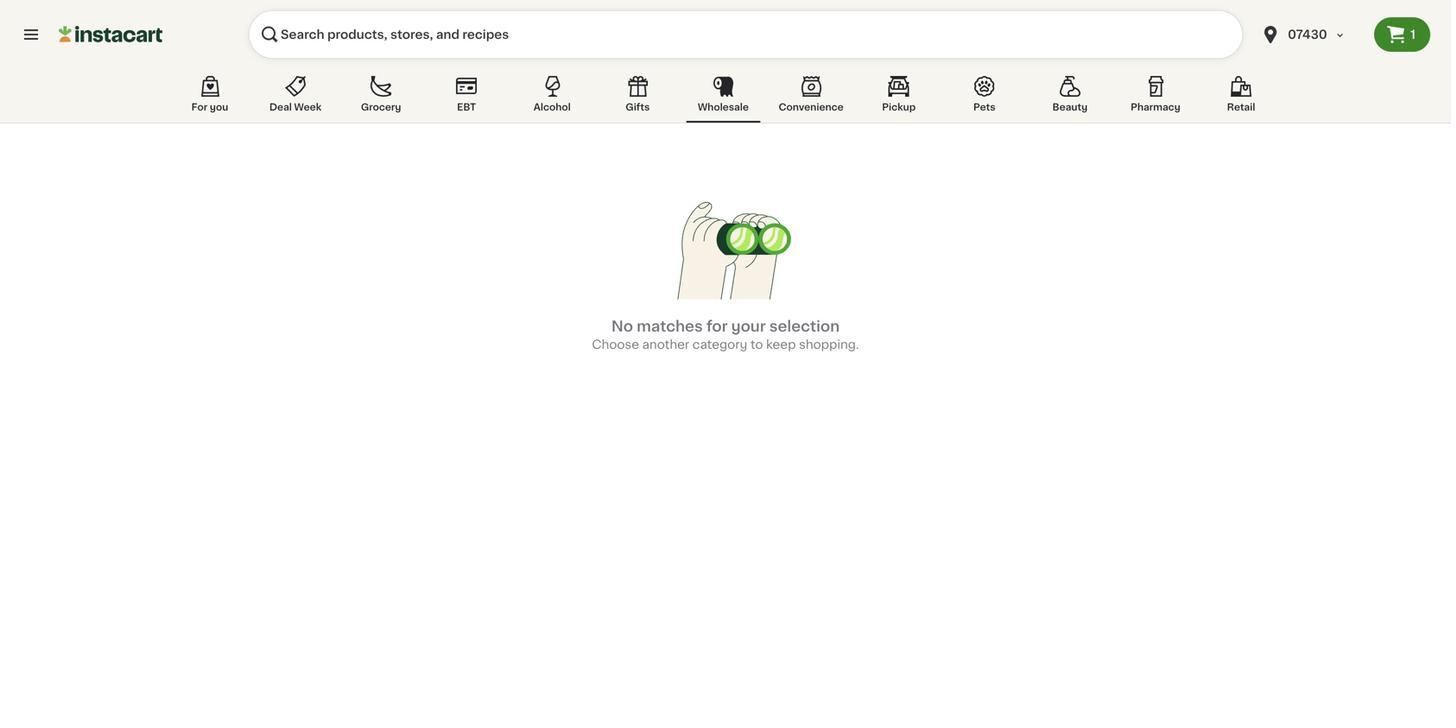 Task type: locate. For each thing, give the bounding box(es) containing it.
pets
[[974, 102, 996, 112]]

grocery button
[[344, 73, 418, 123]]

pickup
[[883, 102, 916, 112]]

for
[[192, 102, 208, 112]]

selection
[[770, 319, 840, 334]]

keep
[[767, 339, 796, 351]]

ebt
[[457, 102, 476, 112]]

week
[[294, 102, 322, 112]]

1
[[1411, 29, 1417, 41]]

pharmacy button
[[1119, 73, 1194, 123]]

gifts button
[[601, 73, 675, 123]]

category
[[693, 339, 748, 351]]

to
[[751, 339, 763, 351]]

ebt button
[[430, 73, 504, 123]]

for
[[707, 319, 728, 334]]

grocery
[[361, 102, 401, 112]]

alcohol button
[[515, 73, 590, 123]]

None search field
[[249, 10, 1244, 59]]

choose
[[592, 339, 640, 351]]

for you button
[[173, 73, 247, 123]]

wholesale button
[[687, 73, 761, 123]]

beauty
[[1053, 102, 1088, 112]]

deal
[[270, 102, 292, 112]]

convenience button
[[772, 73, 851, 123]]

shop categories tab list
[[173, 73, 1279, 123]]

07430
[[1289, 29, 1328, 41]]

07430 button
[[1251, 10, 1375, 59]]

gifts
[[626, 102, 650, 112]]



Task type: vqa. For each thing, say whether or not it's contained in the screenshot.
up
no



Task type: describe. For each thing, give the bounding box(es) containing it.
your
[[732, 319, 766, 334]]

pharmacy
[[1131, 102, 1181, 112]]

pets button
[[948, 73, 1022, 123]]

1 button
[[1375, 17, 1431, 52]]

convenience
[[779, 102, 844, 112]]

deal week
[[270, 102, 322, 112]]

Search field
[[249, 10, 1244, 59]]

for you
[[192, 102, 228, 112]]

retail
[[1228, 102, 1256, 112]]

no
[[612, 319, 634, 334]]

alcohol
[[534, 102, 571, 112]]

matches
[[637, 319, 703, 334]]

wholesale
[[698, 102, 749, 112]]

retail button
[[1205, 73, 1279, 123]]

instacart image
[[59, 24, 162, 45]]

you
[[210, 102, 228, 112]]

beauty button
[[1034, 73, 1108, 123]]

deal week button
[[258, 73, 333, 123]]

shopping.
[[799, 339, 860, 351]]

07430 button
[[1261, 10, 1365, 59]]

another
[[643, 339, 690, 351]]

no matches for your selection choose another category to keep shopping.
[[592, 319, 860, 351]]

pickup button
[[862, 73, 937, 123]]



